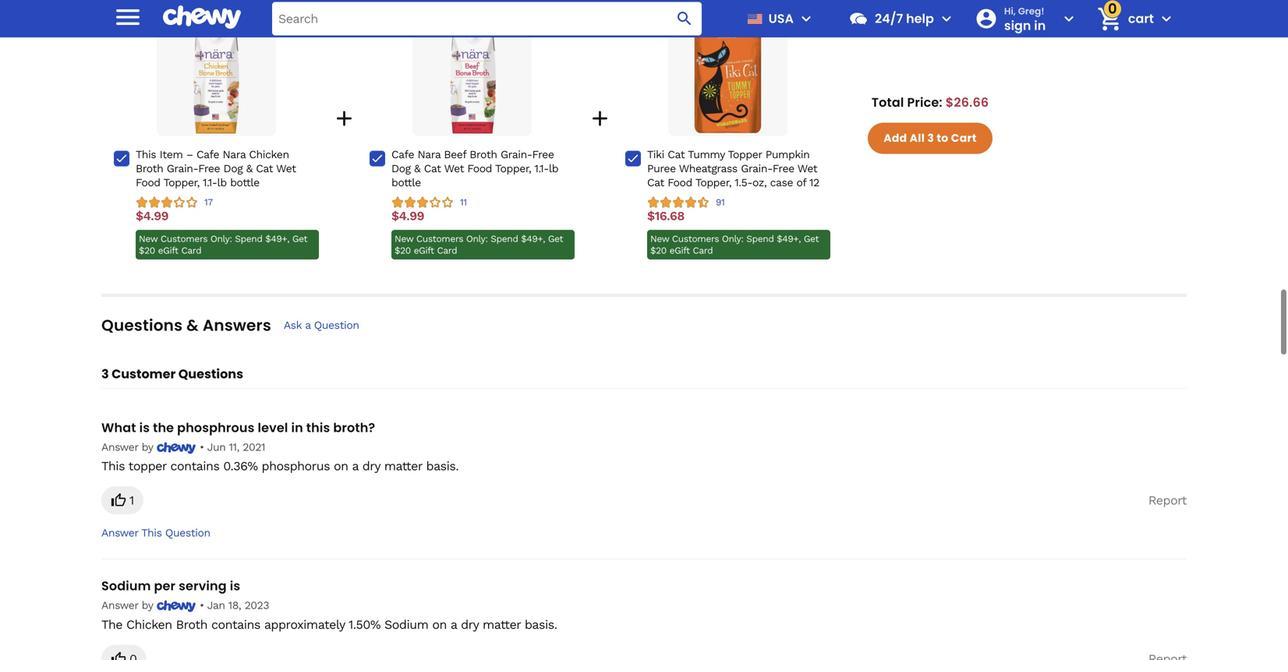Task type: vqa. For each thing, say whether or not it's contained in the screenshot.
Beef's bottle
yes



Task type: locate. For each thing, give the bounding box(es) containing it.
• left jun
[[200, 441, 204, 454]]

answer by up the the
[[101, 599, 156, 612]]

3 new customers only: spend $49+, get $20 egift card from the left
[[650, 234, 819, 256]]

spend down oz,
[[746, 234, 774, 245]]

lb
[[549, 162, 558, 175], [217, 176, 227, 189]]

question up serving
[[165, 527, 210, 540]]

per
[[154, 578, 176, 595]]

topper, inside "cafe nara chicken broth grain-free dog & cat wet food topper, 1.1-lb bottle"
[[163, 176, 200, 189]]

greg!
[[1018, 4, 1045, 17]]

wet inside cafe nara beef broth grain-free dog & cat wet food topper, 1.1-lb bottle
[[444, 162, 464, 175]]

lb inside cafe nara beef broth grain-free dog & cat wet food topper, 1.1-lb bottle
[[549, 162, 558, 175]]

1 egift from the left
[[158, 245, 178, 256]]

food inside "cafe nara chicken broth grain-free dog & cat wet food topper, 1.1-lb bottle"
[[136, 176, 160, 189]]

0 horizontal spatial $4.99 text field
[[136, 209, 168, 224]]

1.50%
[[349, 617, 381, 632]]

3 $20 from the left
[[650, 245, 667, 256]]

2 horizontal spatial broth
[[470, 148, 497, 161]]

3 wet from the left
[[798, 162, 817, 175]]

nara inside cafe nara beef broth grain-free dog & cat wet food topper, 1.1-lb bottle
[[418, 148, 441, 161]]

0 vertical spatial questions
[[101, 315, 183, 337]]

question for answer this question
[[165, 527, 210, 540]]

1 horizontal spatial bottle
[[391, 176, 421, 189]]

12
[[809, 176, 819, 189]]

1 vertical spatial this
[[101, 459, 125, 474]]

0 horizontal spatial 1.1-
[[203, 176, 217, 189]]

1 horizontal spatial only:
[[466, 234, 488, 245]]

sodium per serving is
[[101, 578, 240, 595]]

1 answer by from the top
[[101, 441, 156, 454]]

report button
[[1149, 487, 1187, 515]]

topper, inside tiki cat tummy topper pumpkin puree wheatgrass grain-free wet cat food topper, 1.5-oz, case of 12
[[695, 176, 732, 189]]

1 vertical spatial •
[[200, 599, 204, 612]]

$20 for cafe nara beef broth grain-free dog & cat wet food topper, 1.1-lb bottle
[[395, 245, 411, 256]]

2 horizontal spatial food
[[668, 176, 692, 189]]

customers down the "17"
[[161, 234, 208, 245]]

cafe left the beef
[[391, 148, 414, 161]]

0 vertical spatial •
[[200, 441, 204, 454]]

this for this topper contains 0.36% phosphorus on a dry matter basis.
[[101, 459, 125, 474]]

3 customers from the left
[[672, 234, 719, 245]]

1 horizontal spatial question
[[314, 319, 359, 332]]

2 card from the left
[[437, 245, 457, 256]]

2 • from the top
[[200, 599, 204, 612]]

spend down "cafe nara chicken broth grain-free dog & cat wet food topper, 1.1-lb bottle"
[[235, 234, 262, 245]]

this down 1 "button"
[[141, 527, 162, 540]]

frequently bought together image
[[160, 21, 273, 134], [416, 21, 528, 134], [672, 21, 784, 134]]

1 vertical spatial chicken
[[126, 617, 172, 632]]

1 horizontal spatial basis.
[[525, 617, 557, 632]]

2 frequently bought together image from the left
[[416, 21, 528, 134]]

answer by down what
[[101, 441, 156, 454]]

0 vertical spatial 1.1-
[[534, 162, 549, 175]]

questions up phosphrous
[[178, 365, 243, 383]]

get for tiki cat tummy topper pumpkin puree wheatgrass grain-free wet cat food topper, 1.5-oz, case of 12
[[804, 234, 819, 245]]

0 horizontal spatial $49+,
[[265, 234, 289, 245]]

cafe inside "cafe nara chicken broth grain-free dog & cat wet food topper, 1.1-lb bottle"
[[196, 148, 219, 161]]

1 horizontal spatial customers
[[416, 234, 463, 245]]

by down sodium per serving is
[[142, 599, 153, 612]]

1 new from the left
[[139, 234, 158, 245]]

nara for chicken
[[223, 148, 246, 161]]

only: down 91
[[722, 234, 744, 245]]

2 cafe from the left
[[391, 148, 414, 161]]

cafe inside cafe nara beef broth grain-free dog & cat wet food topper, 1.1-lb bottle
[[391, 148, 414, 161]]

get
[[292, 234, 307, 245], [548, 234, 563, 245], [804, 234, 819, 245]]

bottle inside "cafe nara chicken broth grain-free dog & cat wet food topper, 1.1-lb bottle"
[[230, 176, 260, 189]]

new customers only: spend $49+, get $20 egift card down the "17"
[[139, 234, 307, 256]]

1 nara from the left
[[223, 148, 246, 161]]

0 vertical spatial contains
[[170, 459, 219, 474]]

grain- up oz,
[[741, 162, 773, 175]]

answer for sodium
[[101, 599, 138, 612]]

customers down $16.68 text field
[[672, 234, 719, 245]]

add
[[884, 131, 907, 146]]

topper, inside cafe nara beef broth grain-free dog & cat wet food topper, 1.1-lb bottle
[[495, 162, 531, 175]]

1 $4.99 text field from the left
[[136, 209, 168, 224]]

2 get from the left
[[548, 234, 563, 245]]

1 • from the top
[[200, 441, 204, 454]]

2 answer from the top
[[101, 527, 138, 540]]

1 horizontal spatial $4.99
[[391, 209, 424, 223]]

questions up customer
[[101, 315, 183, 337]]

2 dog from the left
[[391, 162, 411, 175]]

3 get from the left
[[804, 234, 819, 245]]

0 horizontal spatial customers
[[161, 234, 208, 245]]

1
[[129, 493, 134, 508]]

$4.99 text field
[[136, 209, 168, 224], [391, 209, 424, 224]]

2 horizontal spatial wet
[[798, 162, 817, 175]]

1 horizontal spatial 1.1-
[[534, 162, 549, 175]]

0 horizontal spatial grain-
[[167, 162, 198, 175]]

grain- right the beef
[[501, 148, 532, 161]]

food inside tiki cat tummy topper pumpkin puree wheatgrass grain-free wet cat food topper, 1.5-oz, case of 12
[[668, 176, 692, 189]]

2 horizontal spatial topper,
[[695, 176, 732, 189]]

wet inside tiki cat tummy topper pumpkin puree wheatgrass grain-free wet cat food topper, 1.5-oz, case of 12
[[798, 162, 817, 175]]

this left "topper"
[[101, 459, 125, 474]]

1 horizontal spatial dry
[[461, 617, 479, 632]]

1 wet from the left
[[276, 162, 296, 175]]

• for serving
[[200, 599, 204, 612]]

1 $20 from the left
[[139, 245, 155, 256]]

ask
[[284, 319, 302, 332]]

0 horizontal spatial &
[[186, 315, 199, 337]]

bottle for beef
[[391, 176, 421, 189]]

new for cafe nara beef broth grain-free dog & cat wet food topper, 1.1-lb bottle
[[395, 234, 413, 245]]

1 vertical spatial 3
[[101, 365, 109, 383]]

2 nara from the left
[[418, 148, 441, 161]]

add all 3 to cart button
[[868, 123, 993, 154]]

1 bottle from the left
[[230, 176, 260, 189]]

is up 18,
[[230, 578, 240, 595]]

sodium left per
[[101, 578, 151, 595]]

report
[[1149, 493, 1187, 508]]

on right 1.50%
[[432, 617, 447, 632]]

food inside cafe nara beef broth grain-free dog & cat wet food topper, 1.1-lb bottle
[[467, 162, 492, 175]]

3 customer questions
[[101, 365, 243, 383]]

grain- down the –
[[167, 162, 198, 175]]

0 vertical spatial is
[[139, 419, 150, 437]]

1 vertical spatial answer by
[[101, 599, 156, 612]]

new customers only: spend $49+, get $20 egift card down 11
[[395, 234, 563, 256]]

phosphrous
[[177, 419, 255, 437]]

1 vertical spatial 1.1-
[[203, 176, 217, 189]]

free
[[532, 148, 554, 161], [198, 162, 220, 175], [773, 162, 794, 175]]

1 vertical spatial chewy image
[[156, 601, 196, 613]]

2 answer by from the top
[[101, 599, 156, 612]]

price:
[[907, 94, 943, 111]]

wet inside "cafe nara chicken broth grain-free dog & cat wet food topper, 1.1-lb bottle"
[[276, 162, 296, 175]]

1 vertical spatial questions
[[178, 365, 243, 383]]

1.1-
[[534, 162, 549, 175], [203, 176, 217, 189]]

2 horizontal spatial new
[[650, 234, 669, 245]]

$4.99
[[136, 209, 168, 223], [391, 209, 424, 223]]

broth inside cafe nara beef broth grain-free dog & cat wet food topper, 1.1-lb bottle
[[470, 148, 497, 161]]

grain- inside cafe nara beef broth grain-free dog & cat wet food topper, 1.1-lb bottle
[[501, 148, 532, 161]]

broth right the beef
[[470, 148, 497, 161]]

0 horizontal spatial question
[[165, 527, 210, 540]]

$4.99 text field for 11
[[391, 209, 424, 224]]

0 horizontal spatial topper,
[[163, 176, 200, 189]]

3 egift from the left
[[669, 245, 690, 256]]

0 horizontal spatial broth
[[136, 162, 163, 175]]

1 vertical spatial is
[[230, 578, 240, 595]]

3 left customer
[[101, 365, 109, 383]]

1 answer from the top
[[101, 441, 138, 454]]

answer down 1 "button"
[[101, 527, 138, 540]]

tiki
[[647, 148, 664, 161]]

chewy image
[[156, 443, 196, 454], [156, 601, 196, 613]]

egift for cafe nara beef broth grain-free dog & cat wet food topper, 1.1-lb bottle
[[414, 245, 434, 256]]

$4.99 for 17
[[136, 209, 168, 223]]

1 dog from the left
[[223, 162, 243, 175]]

by up "topper"
[[142, 441, 153, 454]]

1 horizontal spatial get
[[548, 234, 563, 245]]

1 horizontal spatial nara
[[418, 148, 441, 161]]

account menu image
[[1060, 9, 1078, 28]]

food
[[467, 162, 492, 175], [136, 176, 160, 189], [668, 176, 692, 189]]

by
[[142, 441, 153, 454], [142, 599, 153, 612]]

cafe right the –
[[196, 148, 219, 161]]

bottle inside cafe nara beef broth grain-free dog & cat wet food topper, 1.1-lb bottle
[[391, 176, 421, 189]]

2 wet from the left
[[444, 162, 464, 175]]

question right ask
[[314, 319, 359, 332]]

new customers only: spend $49+, get $20 egift card down 91
[[650, 234, 819, 256]]

on down broth?
[[334, 459, 348, 474]]

3
[[927, 131, 934, 146], [101, 365, 109, 383]]

2 $4.99 text field from the left
[[391, 209, 424, 224]]

0 horizontal spatial food
[[136, 176, 160, 189]]

spend
[[235, 234, 262, 245], [491, 234, 518, 245], [746, 234, 774, 245]]

0 vertical spatial question
[[314, 319, 359, 332]]

contains
[[170, 459, 219, 474], [211, 617, 260, 632]]

customers down 11
[[416, 234, 463, 245]]

2 only: from the left
[[466, 234, 488, 245]]

food for cafe nara beef broth grain-free dog & cat wet food topper, 1.1-lb bottle
[[467, 162, 492, 175]]

sodium right 1.50%
[[384, 617, 428, 632]]

free inside cafe nara beef broth grain-free dog & cat wet food topper, 1.1-lb bottle
[[532, 148, 554, 161]]

total
[[872, 94, 904, 111]]

24/7 help link
[[842, 0, 934, 37]]

jan
[[207, 599, 225, 612]]

answer up the the
[[101, 599, 138, 612]]

2 bottle from the left
[[391, 176, 421, 189]]

1 $4.99 from the left
[[136, 209, 168, 223]]

0 horizontal spatial card
[[181, 245, 201, 256]]

new customers only: spend $49+, get $20 egift card
[[139, 234, 307, 256], [395, 234, 563, 256], [650, 234, 819, 256]]

questions & answers
[[101, 315, 271, 337]]

what
[[101, 419, 136, 437]]

0 horizontal spatial frequently bought together image
[[160, 21, 273, 134]]

contains down jun
[[170, 459, 219, 474]]

questions
[[101, 315, 183, 337], [178, 365, 243, 383]]

broth for cafe nara beef broth grain-free dog & cat wet food topper, 1.1-lb bottle
[[470, 148, 497, 161]]

0 horizontal spatial is
[[139, 419, 150, 437]]

chicken
[[249, 148, 289, 161], [126, 617, 172, 632]]

1 horizontal spatial $4.99 text field
[[391, 209, 424, 224]]

1 vertical spatial contains
[[211, 617, 260, 632]]

this left item on the top of the page
[[136, 148, 156, 161]]

nara right the –
[[223, 148, 246, 161]]

3 card from the left
[[693, 245, 713, 256]]

matter
[[384, 459, 422, 474], [483, 617, 521, 632]]

• left jan
[[200, 599, 204, 612]]

bottle for chicken
[[230, 176, 260, 189]]

3 answer from the top
[[101, 599, 138, 612]]

1 horizontal spatial cafe
[[391, 148, 414, 161]]

0 horizontal spatial free
[[198, 162, 220, 175]]

0 horizontal spatial basis.
[[426, 459, 459, 474]]

3 $49+, from the left
[[777, 234, 801, 245]]

dog inside "cafe nara chicken broth grain-free dog & cat wet food topper, 1.1-lb bottle"
[[223, 162, 243, 175]]

0 horizontal spatial dog
[[223, 162, 243, 175]]

broth inside "cafe nara chicken broth grain-free dog & cat wet food topper, 1.1-lb bottle"
[[136, 162, 163, 175]]

2 horizontal spatial new customers only: spend $49+, get $20 egift card
[[650, 234, 819, 256]]

0 horizontal spatial spend
[[235, 234, 262, 245]]

1 vertical spatial a
[[352, 459, 359, 474]]

items image
[[1096, 5, 1123, 33]]

Search text field
[[272, 2, 702, 35]]

2 customers from the left
[[416, 234, 463, 245]]

1.1- for cafe nara beef broth grain-free dog & cat wet food topper, 1.1-lb bottle
[[534, 162, 549, 175]]

2 horizontal spatial frequently bought together image
[[672, 21, 784, 134]]

3 left to
[[927, 131, 934, 146]]

0 horizontal spatial nara
[[223, 148, 246, 161]]

1 horizontal spatial wet
[[444, 162, 464, 175]]

2 horizontal spatial customers
[[672, 234, 719, 245]]

spend down cafe nara beef broth grain-free dog & cat wet food topper, 1.1-lb bottle link
[[491, 234, 518, 245]]

2 horizontal spatial get
[[804, 234, 819, 245]]

3 only: from the left
[[722, 234, 744, 245]]

2 vertical spatial a
[[451, 617, 457, 632]]

1 horizontal spatial lb
[[549, 162, 558, 175]]

topper,
[[495, 162, 531, 175], [163, 176, 200, 189], [695, 176, 732, 189]]

dog inside cafe nara beef broth grain-free dog & cat wet food topper, 1.1-lb bottle
[[391, 162, 411, 175]]

$26.66
[[946, 94, 989, 111]]

1 horizontal spatial &
[[246, 162, 253, 175]]

2 chewy image from the top
[[156, 601, 196, 613]]

0 horizontal spatial $4.99
[[136, 209, 168, 223]]

1 horizontal spatial $49+,
[[521, 234, 545, 245]]

1 horizontal spatial spend
[[491, 234, 518, 245]]

broth
[[470, 148, 497, 161], [136, 162, 163, 175], [176, 617, 207, 632]]

•
[[200, 441, 204, 454], [200, 599, 204, 612]]

nara left the beef
[[418, 148, 441, 161]]

on
[[334, 459, 348, 474], [432, 617, 447, 632]]

egift
[[158, 245, 178, 256], [414, 245, 434, 256], [669, 245, 690, 256]]

2 horizontal spatial $20
[[650, 245, 667, 256]]

1 horizontal spatial $20
[[395, 245, 411, 256]]

0 horizontal spatial lb
[[217, 176, 227, 189]]

customers
[[161, 234, 208, 245], [416, 234, 463, 245], [672, 234, 719, 245]]

grain- inside "cafe nara chicken broth grain-free dog & cat wet food topper, 1.1-lb bottle"
[[167, 162, 198, 175]]

dry
[[362, 459, 380, 474], [461, 617, 479, 632]]

2 horizontal spatial a
[[451, 617, 457, 632]]

cafe nara beef broth grain-free dog & cat wet food topper, 1.1-lb bottle link
[[391, 148, 575, 190]]

1 cafe from the left
[[196, 148, 219, 161]]

1 by from the top
[[142, 441, 153, 454]]

card
[[181, 245, 201, 256], [437, 245, 457, 256], [693, 245, 713, 256]]

2 new from the left
[[395, 234, 413, 245]]

is
[[139, 419, 150, 437], [230, 578, 240, 595]]

& inside cafe nara beef broth grain-free dog & cat wet food topper, 1.1-lb bottle
[[414, 162, 421, 175]]

0 horizontal spatial wet
[[276, 162, 296, 175]]

chewy image down the
[[156, 443, 196, 454]]

1 card from the left
[[181, 245, 201, 256]]

1.1- inside cafe nara beef broth grain-free dog & cat wet food topper, 1.1-lb bottle
[[534, 162, 549, 175]]

2 egift from the left
[[414, 245, 434, 256]]

in
[[1034, 17, 1046, 34]]

2 $4.99 from the left
[[391, 209, 424, 223]]

this inside answer this question button
[[141, 527, 162, 540]]

1 vertical spatial sodium
[[384, 617, 428, 632]]

new
[[139, 234, 158, 245], [395, 234, 413, 245], [650, 234, 669, 245]]

1.1- inside "cafe nara chicken broth grain-free dog & cat wet food topper, 1.1-lb bottle"
[[203, 176, 217, 189]]

spend for cafe nara beef broth grain-free dog & cat wet food topper, 1.1-lb bottle
[[491, 234, 518, 245]]

3 new from the left
[[650, 234, 669, 245]]

1 horizontal spatial new customers only: spend $49+, get $20 egift card
[[395, 234, 563, 256]]

1 vertical spatial broth
[[136, 162, 163, 175]]

1 horizontal spatial a
[[352, 459, 359, 474]]

11,
[[229, 441, 239, 454]]

cafe
[[196, 148, 219, 161], [391, 148, 414, 161]]

broth down the this item –
[[136, 162, 163, 175]]

answer for what
[[101, 441, 138, 454]]

nara
[[223, 148, 246, 161], [418, 148, 441, 161]]

free inside "cafe nara chicken broth grain-free dog & cat wet food topper, 1.1-lb bottle"
[[198, 162, 220, 175]]

0 horizontal spatial new
[[139, 234, 158, 245]]

0 vertical spatial 3
[[927, 131, 934, 146]]

$49+,
[[265, 234, 289, 245], [521, 234, 545, 245], [777, 234, 801, 245]]

is left the
[[139, 419, 150, 437]]

lb for cafe nara chicken broth grain-free dog & cat wet food topper, 1.1-lb bottle
[[217, 176, 227, 189]]

only: down 11
[[466, 234, 488, 245]]

0 vertical spatial basis.
[[426, 459, 459, 474]]

2 new customers only: spend $49+, get $20 egift card from the left
[[395, 234, 563, 256]]

0 horizontal spatial cafe
[[196, 148, 219, 161]]

0 vertical spatial matter
[[384, 459, 422, 474]]

1 horizontal spatial new
[[395, 234, 413, 245]]

nara for beef
[[418, 148, 441, 161]]

1 vertical spatial question
[[165, 527, 210, 540]]

3 frequently bought together image from the left
[[672, 21, 784, 134]]

dog
[[223, 162, 243, 175], [391, 162, 411, 175]]

2 $49+, from the left
[[521, 234, 545, 245]]

2 by from the top
[[142, 599, 153, 612]]

1 horizontal spatial egift
[[414, 245, 434, 256]]

answer by for what
[[101, 441, 156, 454]]

& for beef
[[414, 162, 421, 175]]

grain- for cafe nara beef broth grain-free dog & cat wet food topper, 1.1-lb bottle
[[501, 148, 532, 161]]

lb inside "cafe nara chicken broth grain-free dog & cat wet food topper, 1.1-lb bottle"
[[217, 176, 227, 189]]

0 vertical spatial chewy image
[[156, 443, 196, 454]]

chewy image for the
[[156, 443, 196, 454]]

3 spend from the left
[[746, 234, 774, 245]]

question for ask a question
[[314, 319, 359, 332]]

answer
[[101, 441, 138, 454], [101, 527, 138, 540], [101, 599, 138, 612]]

hi, greg! sign in
[[1004, 4, 1046, 34]]

chewy support image
[[848, 9, 869, 29]]

–
[[186, 148, 193, 161]]

1 vertical spatial basis.
[[525, 617, 557, 632]]

1 horizontal spatial on
[[432, 617, 447, 632]]

only:
[[210, 234, 232, 245], [466, 234, 488, 245], [722, 234, 744, 245]]

1 frequently bought together image from the left
[[160, 21, 273, 134]]

this
[[136, 148, 156, 161], [101, 459, 125, 474], [141, 527, 162, 540]]

2 spend from the left
[[491, 234, 518, 245]]

contains down 18,
[[211, 617, 260, 632]]

2 horizontal spatial card
[[693, 245, 713, 256]]

nara inside "cafe nara chicken broth grain-free dog & cat wet food topper, 1.1-lb bottle"
[[223, 148, 246, 161]]

0 vertical spatial by
[[142, 441, 153, 454]]

2 horizontal spatial free
[[773, 162, 794, 175]]

this item –
[[136, 148, 196, 161]]

cart link
[[1091, 0, 1154, 37]]

2 $20 from the left
[[395, 245, 411, 256]]

1 vertical spatial answer
[[101, 527, 138, 540]]

new customers only: spend $49+, get $20 egift card for tiki cat tummy topper pumpkin puree wheatgrass grain-free wet cat food topper, 1.5-oz, case of 12
[[650, 234, 819, 256]]

1 horizontal spatial card
[[437, 245, 457, 256]]

new customers only: spend $49+, get $20 egift card for cafe nara beef broth grain-free dog & cat wet food topper, 1.1-lb bottle
[[395, 234, 563, 256]]

food for cafe nara chicken broth grain-free dog & cat wet food topper, 1.1-lb bottle
[[136, 176, 160, 189]]

2023
[[245, 599, 269, 612]]

spend for tiki cat tummy topper pumpkin puree wheatgrass grain-free wet cat food topper, 1.5-oz, case of 12
[[746, 234, 774, 245]]

0 horizontal spatial $20
[[139, 245, 155, 256]]

2 horizontal spatial spend
[[746, 234, 774, 245]]

get for cafe nara beef broth grain-free dog & cat wet food topper, 1.1-lb bottle
[[548, 234, 563, 245]]

1 chewy image from the top
[[156, 443, 196, 454]]

new for tiki cat tummy topper pumpkin puree wheatgrass grain-free wet cat food topper, 1.5-oz, case of 12
[[650, 234, 669, 245]]

& inside "cafe nara chicken broth grain-free dog & cat wet food topper, 1.1-lb bottle"
[[246, 162, 253, 175]]

answer down what
[[101, 441, 138, 454]]

broth down jan
[[176, 617, 207, 632]]

this topper contains 0.36% phosphorus on a dry matter basis.
[[101, 459, 459, 474]]

0 vertical spatial a
[[305, 319, 311, 332]]

only: down the "17"
[[210, 234, 232, 245]]

only: for tiki cat tummy topper pumpkin puree wheatgrass grain-free wet cat food topper, 1.5-oz, case of 12
[[722, 234, 744, 245]]

1 vertical spatial by
[[142, 599, 153, 612]]

wet
[[276, 162, 296, 175], [444, 162, 464, 175], [798, 162, 817, 175]]

chewy image down sodium per serving is
[[156, 601, 196, 613]]



Task type: describe. For each thing, give the bounding box(es) containing it.
0 horizontal spatial on
[[334, 459, 348, 474]]

by for is
[[142, 441, 153, 454]]

cafe for chicken
[[196, 148, 219, 161]]

91
[[716, 197, 725, 208]]

24/7 help
[[875, 10, 934, 27]]

usa
[[769, 10, 794, 27]]

case
[[770, 176, 793, 189]]

free for cafe nara chicken broth grain-free dog & cat wet food topper, 1.1-lb bottle
[[198, 162, 220, 175]]

cat inside cafe nara beef broth grain-free dog & cat wet food topper, 1.1-lb bottle
[[424, 162, 441, 175]]

puree
[[647, 162, 676, 175]]

0 horizontal spatial chicken
[[126, 617, 172, 632]]

approximately
[[264, 617, 345, 632]]

card for tiki cat tummy topper pumpkin puree wheatgrass grain-free wet cat food topper, 1.5-oz, case of 12
[[693, 245, 713, 256]]

all
[[910, 131, 925, 146]]

Product search field
[[272, 2, 702, 35]]

3 inside button
[[927, 131, 934, 146]]

help menu image
[[937, 9, 956, 28]]

grain- inside tiki cat tummy topper pumpkin puree wheatgrass grain-free wet cat food topper, 1.5-oz, case of 12
[[741, 162, 773, 175]]

of
[[797, 176, 806, 189]]

level
[[258, 419, 288, 437]]

only: for cafe nara beef broth grain-free dog & cat wet food topper, 1.1-lb bottle
[[466, 234, 488, 245]]

phosphorus
[[262, 459, 330, 474]]

answers
[[203, 315, 271, 337]]

• jan 18, 2023
[[196, 599, 269, 612]]

the
[[101, 617, 122, 632]]

cafe nara beef broth grain-free dog & cat wet food topper, 1.1-lb bottle
[[391, 148, 558, 189]]

grain- for cafe nara chicken broth grain-free dog & cat wet food topper, 1.1-lb bottle
[[167, 162, 198, 175]]

topper
[[728, 148, 762, 161]]

dog for chicken
[[223, 162, 243, 175]]

the chicken broth contains approximately 1.50% sodium on a dry matter basis.
[[101, 617, 557, 632]]

1 horizontal spatial is
[[230, 578, 240, 595]]

item
[[160, 148, 183, 161]]

tiki cat tummy topper pumpkin puree wheatgrass grain-free wet cat food topper, 1.5-oz, case of 12
[[647, 148, 819, 189]]

oz,
[[753, 176, 767, 189]]

topper, for cafe nara chicken broth grain-free dog & cat wet food topper, 1.1-lb bottle
[[163, 176, 200, 189]]

2 vertical spatial broth
[[176, 617, 207, 632]]

& for chicken
[[246, 162, 253, 175]]

the
[[153, 419, 174, 437]]

answer inside answer this question button
[[101, 527, 138, 540]]

a inside button
[[305, 319, 311, 332]]

0 horizontal spatial 3
[[101, 365, 109, 383]]

$49+, for tiki cat tummy topper pumpkin puree wheatgrass grain-free wet cat food topper, 1.5-oz, case of 12
[[777, 234, 801, 245]]

cart
[[1128, 10, 1154, 27]]

1 customers from the left
[[161, 234, 208, 245]]

menu image
[[112, 1, 143, 33]]

topper
[[128, 459, 167, 474]]

wheatgrass
[[679, 162, 738, 175]]

submit search image
[[675, 9, 694, 28]]

17
[[204, 197, 213, 208]]

menu image
[[797, 9, 816, 28]]

this
[[306, 419, 330, 437]]

11
[[460, 197, 467, 208]]

0 horizontal spatial dry
[[362, 459, 380, 474]]

free inside tiki cat tummy topper pumpkin puree wheatgrass grain-free wet cat food topper, 1.5-oz, case of 12
[[773, 162, 794, 175]]

lb for cafe nara beef broth grain-free dog & cat wet food topper, 1.1-lb bottle
[[549, 162, 558, 175]]

card for cafe nara beef broth grain-free dog & cat wet food topper, 1.1-lb bottle
[[437, 245, 457, 256]]

$4.99 for 11
[[391, 209, 424, 223]]

cafe nara chicken broth grain-free dog & cat wet food topper, 1.1-lb bottle
[[136, 148, 296, 189]]

1 only: from the left
[[210, 234, 232, 245]]

24/7
[[875, 10, 903, 27]]

topper, for cafe nara beef broth grain-free dog & cat wet food topper, 1.1-lb bottle
[[495, 162, 531, 175]]

0 horizontal spatial matter
[[384, 459, 422, 474]]

add all 3 to cart
[[884, 131, 977, 146]]

1 vertical spatial on
[[432, 617, 447, 632]]

wet for $16.68
[[798, 162, 817, 175]]

broth for cafe nara chicken broth grain-free dog & cat wet food topper, 1.1-lb bottle
[[136, 162, 163, 175]]

1 vertical spatial dry
[[461, 617, 479, 632]]

to
[[937, 131, 949, 146]]

cart
[[951, 131, 977, 146]]

• jun 11, 2021
[[196, 441, 265, 454]]

answer this question
[[101, 527, 210, 540]]

usa button
[[741, 0, 816, 37]]

$4.99 text field for 17
[[136, 209, 168, 224]]

ask a question
[[284, 319, 359, 332]]

broth?
[[333, 419, 375, 437]]

1 $49+, from the left
[[265, 234, 289, 245]]

beef
[[444, 148, 466, 161]]

ask a question button
[[284, 319, 359, 333]]

help
[[906, 10, 934, 27]]

cart menu image
[[1157, 9, 1176, 28]]

frequently bought together image for $4.99
[[416, 21, 528, 134]]

by for per
[[142, 599, 153, 612]]

1 vertical spatial matter
[[483, 617, 521, 632]]

serving
[[179, 578, 227, 595]]

$16.68 text field
[[647, 209, 685, 224]]

free for cafe nara beef broth grain-free dog & cat wet food topper, 1.1-lb bottle
[[532, 148, 554, 161]]

chewy image for serving
[[156, 601, 196, 613]]

1 new customers only: spend $49+, get $20 egift card from the left
[[139, 234, 307, 256]]

tiki cat tummy topper pumpkin puree wheatgrass grain-free wet cat food topper, 1.5-oz, case of 12 link
[[647, 148, 830, 190]]

0.36%
[[223, 459, 258, 474]]

tummy
[[688, 148, 725, 161]]

what is the phosphrous level in this broth?
[[101, 419, 375, 437]]

0 vertical spatial sodium
[[101, 578, 151, 595]]

cafe for beef
[[391, 148, 414, 161]]

in
[[291, 419, 303, 437]]

customer
[[112, 365, 176, 383]]

customers for tiki cat tummy topper pumpkin puree wheatgrass grain-free wet cat food topper, 1.5-oz, case of 12
[[672, 234, 719, 245]]

1.5-
[[735, 176, 753, 189]]

1 spend from the left
[[235, 234, 262, 245]]

this for this item –
[[136, 148, 156, 161]]

1.1- for cafe nara chicken broth grain-free dog & cat wet food topper, 1.1-lb bottle
[[203, 176, 217, 189]]

$20 for tiki cat tummy topper pumpkin puree wheatgrass grain-free wet cat food topper, 1.5-oz, case of 12
[[650, 245, 667, 256]]

frequently bought together image for $16.68
[[672, 21, 784, 134]]

jun
[[207, 441, 226, 454]]

customers for cafe nara beef broth grain-free dog & cat wet food topper, 1.1-lb bottle
[[416, 234, 463, 245]]

total price: $26.66
[[872, 94, 989, 111]]

$16.68
[[647, 209, 685, 223]]

1 get from the left
[[292, 234, 307, 245]]

dog for beef
[[391, 162, 411, 175]]

sign
[[1004, 17, 1031, 34]]

answer this question button
[[101, 526, 210, 541]]

2021
[[243, 441, 265, 454]]

$49+, for cafe nara beef broth grain-free dog & cat wet food topper, 1.1-lb bottle
[[521, 234, 545, 245]]

chicken inside "cafe nara chicken broth grain-free dog & cat wet food topper, 1.1-lb bottle"
[[249, 148, 289, 161]]

pumpkin
[[766, 148, 810, 161]]

hi,
[[1004, 4, 1016, 17]]

chewy home image
[[163, 0, 241, 35]]

• for the
[[200, 441, 204, 454]]

18,
[[228, 599, 241, 612]]

cat inside "cafe nara chicken broth grain-free dog & cat wet food topper, 1.1-lb bottle"
[[256, 162, 273, 175]]

1 horizontal spatial sodium
[[384, 617, 428, 632]]

wet for $4.99
[[444, 162, 464, 175]]

1 button
[[101, 487, 143, 515]]

egift for tiki cat tummy topper pumpkin puree wheatgrass grain-free wet cat food topper, 1.5-oz, case of 12
[[669, 245, 690, 256]]

answer by for sodium
[[101, 599, 156, 612]]



